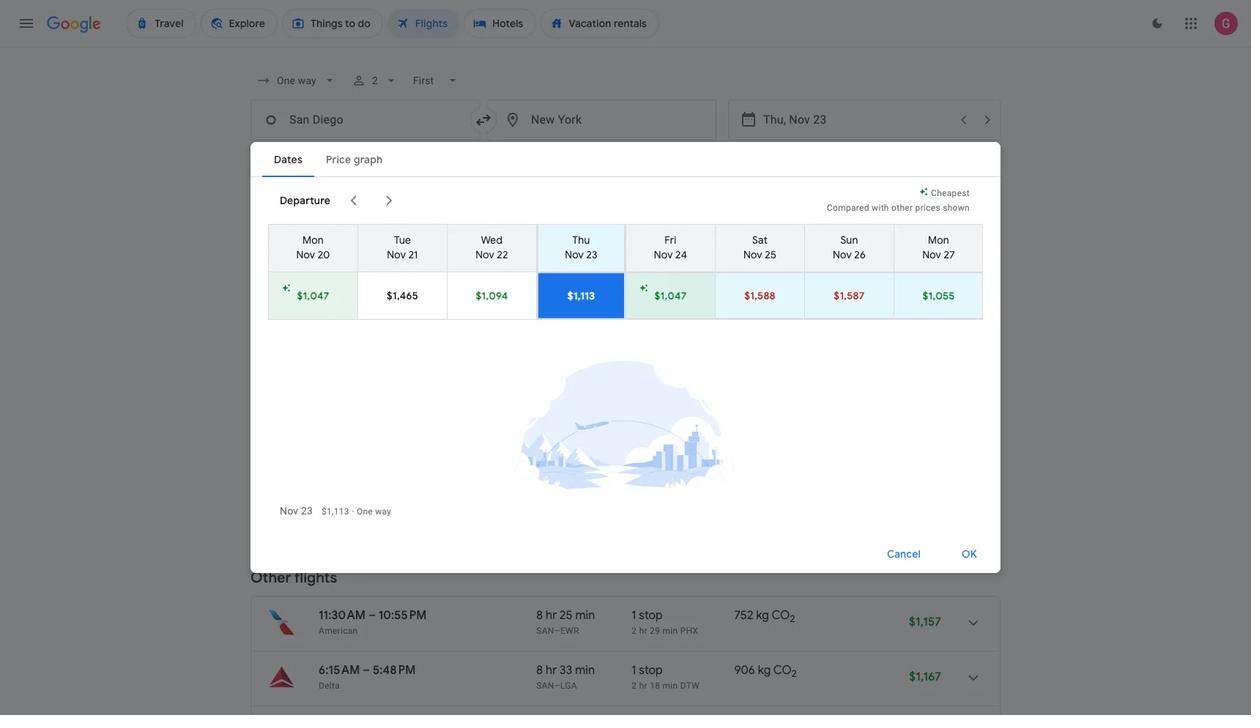 Task type: vqa. For each thing, say whether or not it's contained in the screenshot.


Task type: describe. For each thing, give the bounding box(es) containing it.
1 horizontal spatial +
[[561, 278, 566, 288]]

graph
[[958, 212, 986, 226]]

1 fees from the left
[[569, 278, 587, 288]]

3 nonstop flight. element from the top
[[632, 425, 677, 442]]

thu
[[572, 234, 590, 247]]

are
[[339, 512, 356, 527]]

prices include required taxes + fees for 2 adults. optional charges and bag fees may apply. passenger assistance
[[440, 278, 905, 288]]

apply.
[[788, 278, 812, 288]]

$1,465 button
[[358, 272, 447, 319]]

sort by: button
[[933, 269, 1001, 295]]

906
[[734, 664, 755, 678]]

other
[[251, 569, 291, 588]]

total duration 5 hr 29 min. element
[[536, 370, 632, 387]]

emissions
[[687, 152, 735, 165]]

lga
[[560, 681, 577, 692]]

date
[[829, 212, 852, 226]]

price
[[323, 278, 344, 288]]

$1,588
[[744, 289, 776, 302]]

nov for thu nov 23
[[565, 249, 584, 262]]

wed
[[481, 234, 503, 247]]

5:48 pm
[[373, 664, 416, 678]]

fri
[[665, 234, 677, 247]]

2 vertical spatial 23
[[301, 505, 313, 517]]

departure
[[280, 194, 330, 207]]

nov for tue nov 21
[[387, 249, 406, 262]]

nov for sun nov 26
[[833, 249, 852, 262]]

san for 8 hr 33 min
[[536, 681, 554, 692]]

6:15 am – 5:48 pm delta
[[319, 664, 416, 692]]

– inside the 10:22 pm – 6:29 am + 1
[[369, 315, 376, 330]]

1 and from the left
[[346, 278, 361, 288]]

23 inside thu nov 23
[[586, 249, 598, 262]]

best flights
[[251, 255, 327, 273]]

connecting airports button
[[766, 147, 898, 170]]

required
[[500, 278, 534, 288]]

times
[[618, 152, 647, 165]]

san for 5 hr 29 min
[[536, 388, 554, 398]]

adults.
[[611, 278, 639, 288]]

$1,094 button
[[448, 272, 536, 319]]

hr for 5 hr 25 min san – ewr
[[546, 425, 557, 440]]

with
[[872, 203, 889, 213]]

filters
[[293, 152, 321, 165]]

san for 8 hr 25 min
[[536, 626, 554, 637]]

2 inside 1 stop 2 hr 18 min dtw
[[632, 681, 637, 692]]

ewr for 5 hr 25 min
[[560, 442, 579, 453]]

airlines button
[[406, 147, 476, 170]]

6:29 am
[[379, 315, 422, 330]]

may
[[768, 278, 786, 288]]

·
[[352, 507, 354, 517]]

Departure time: 6:15 AM. text field
[[319, 664, 360, 678]]

track
[[275, 208, 302, 221]]

– inside 8 hr 33 min san – lga
[[554, 681, 560, 692]]

san for 5 hr 25 min
[[536, 442, 554, 453]]

cancel
[[887, 548, 921, 561]]

nov left $1,113 text field
[[280, 505, 298, 517]]

include
[[468, 278, 498, 288]]

date grid
[[829, 212, 874, 226]]

dtw
[[680, 681, 700, 692]]

cancel button
[[870, 537, 938, 572]]

times button
[[610, 147, 672, 170]]

prices inside find the best price region
[[305, 208, 335, 221]]

ewr for 8 hr 25 min
[[560, 626, 579, 637]]

2 inside 752 kg co 2
[[790, 613, 795, 626]]

1157 US dollars text field
[[909, 615, 941, 630]]

duration
[[912, 152, 955, 165]]

8 hr 25 min san – ewr
[[536, 609, 595, 637]]

Departure time: 10:22 PM. text field
[[319, 315, 366, 330]]

22
[[497, 249, 508, 262]]

Arrival time: 10:55 PM. text field
[[378, 609, 427, 623]]

$1,167
[[909, 670, 941, 685]]

nov for fri nov 24
[[654, 249, 673, 262]]

2 inside popup button
[[372, 75, 378, 86]]

1 horizontal spatial prices
[[915, 203, 941, 213]]

bags button
[[482, 147, 539, 170]]

bag
[[731, 278, 746, 288]]

sat
[[752, 234, 768, 247]]

$1,113 for $1,113 "button"
[[568, 289, 595, 302]]

5 for 5 hr 25 min san – ewr
[[536, 425, 543, 440]]

1 for 8 hr 25 min
[[632, 609, 636, 623]]

all filters button
[[251, 147, 333, 170]]

Arrival time: 5:48 PM. text field
[[373, 664, 416, 678]]

leaves san diego international airport at 6:15 am on thursday, november 23 and arrives at laguardia airport at 5:48 pm on thursday, november 23. element
[[319, 664, 416, 678]]

– inside 6:15 am – 5:48 pm delta
[[363, 664, 370, 678]]

connecting airports
[[774, 152, 873, 165]]

ranked
[[251, 278, 281, 288]]

price for price graph
[[930, 212, 955, 226]]

$1,588 button
[[716, 274, 804, 318]]

why these options? image
[[418, 276, 431, 289]]

ok button
[[944, 537, 995, 572]]

$1,113 for 1113 us dollars text field
[[911, 322, 941, 336]]

752 kg co 2
[[734, 609, 795, 626]]

none search field containing all filters
[[251, 67, 1001, 194]]

leaves san diego international airport at 11:30 am on thursday, november 23 and arrives at newark liberty international airport at 10:55 pm on thursday, november 23. element
[[319, 609, 427, 623]]

1 stop 2 hr 29 min phx
[[632, 609, 698, 637]]

1 stop 2 hr 18 min dtw
[[632, 664, 700, 692]]

5 for 5 hr 7 min
[[536, 315, 543, 330]]

kg for 906
[[758, 664, 771, 678]]

phx
[[680, 626, 698, 637]]

american
[[319, 626, 358, 637]]

stop for 8 hr 33 min
[[639, 664, 663, 678]]

2 inside 1 stop 2 hr 29 min phx
[[632, 626, 637, 637]]

sun
[[841, 234, 858, 247]]

jfk
[[560, 388, 576, 398]]

hr inside 1 stop 2 hr 18 min dtw
[[639, 681, 648, 692]]

7
[[560, 315, 566, 330]]

1 horizontal spatial $1,047 button
[[626, 274, 715, 318]]

8 for 8 hr 33 min
[[536, 664, 543, 678]]

min inside 1 stop 2 hr 18 min dtw
[[663, 681, 678, 692]]

1113 US dollars text field
[[322, 507, 349, 517]]

compared with other prices shown
[[827, 203, 970, 213]]

26
[[854, 249, 866, 262]]

price graph
[[930, 212, 986, 226]]

prices are currently
[[303, 512, 409, 527]]

charges
[[678, 278, 711, 288]]

$1,055 button
[[894, 274, 983, 318]]

906 kg co 2
[[734, 664, 797, 681]]

min for 8 hr 25 min san – ewr
[[575, 609, 595, 623]]

1 stop flight. element for 8 hr 33 min
[[632, 664, 663, 681]]

based
[[283, 278, 308, 288]]

hr for 5 hr 29 min san – jfk
[[546, 370, 557, 385]]

$1,587
[[834, 289, 865, 302]]

– inside the 5 hr 25 min san – ewr
[[554, 442, 560, 453]]

hr for 5 hr 7 min
[[546, 315, 557, 330]]



Task type: locate. For each thing, give the bounding box(es) containing it.
flights for best flights
[[284, 255, 327, 273]]

co for 1,021
[[778, 315, 796, 330]]

1,021 kg co 2
[[734, 315, 802, 332]]

– down the 33
[[554, 681, 560, 692]]

1167 US dollars text field
[[909, 670, 941, 685]]

nonstop for 3rd the nonstop flight. element from the bottom of the page
[[632, 315, 677, 330]]

total duration 8 hr 25 min. element
[[536, 609, 632, 626]]

5 left the 7
[[536, 315, 543, 330]]

1 horizontal spatial and
[[713, 278, 728, 288]]

11:30 am – 10:55 pm american
[[319, 609, 427, 637]]

1 vertical spatial 29
[[650, 626, 660, 637]]

for
[[589, 278, 601, 288]]

nonstop flight. element
[[632, 315, 677, 332], [632, 370, 677, 387], [632, 425, 677, 442]]

san inside the 5 hr 25 min san – ewr
[[536, 442, 554, 453]]

layover (1 of 1) is a 2 hr 29 min layover at phoenix sky harbor international airport in phoenix. element
[[632, 626, 727, 637]]

by:
[[962, 275, 977, 289]]

1 nonstop from the top
[[632, 315, 677, 330]]

min inside the 5 hr 25 min san – ewr
[[576, 425, 595, 440]]

stop up 18
[[639, 664, 663, 678]]

1 stop flight. element for 8 hr 25 min
[[632, 609, 663, 626]]

ranked based on price and convenience
[[251, 278, 415, 288]]

1 horizontal spatial fees
[[748, 278, 766, 288]]

main content containing best flights
[[251, 206, 1001, 716]]

752
[[734, 609, 753, 623]]

prices for prices include required taxes + fees for 2 adults. optional charges and bag fees may apply. passenger assistance
[[440, 278, 466, 288]]

prices right why these options? icon
[[440, 278, 466, 288]]

san left lga on the left bottom of page
[[536, 681, 554, 692]]

min up jfk
[[575, 370, 595, 385]]

hr down 5 hr 7 min at the top of the page
[[546, 370, 557, 385]]

2 $1,047 from the left
[[655, 289, 687, 302]]

0 horizontal spatial 29
[[560, 370, 573, 385]]

one
[[357, 507, 373, 517]]

cheapest
[[931, 188, 970, 199]]

1 vertical spatial 1
[[632, 609, 636, 623]]

co for 752
[[772, 609, 790, 623]]

flights for other flights
[[294, 569, 337, 588]]

23 up the tue nov 21
[[382, 208, 394, 221]]

2 vertical spatial 25
[[560, 609, 573, 623]]

convenience
[[364, 278, 415, 288]]

ewr down total duration 5 hr 25 min. element
[[560, 442, 579, 453]]

0 horizontal spatial prices
[[303, 512, 336, 527]]

0 vertical spatial 8
[[536, 609, 543, 623]]

tue
[[394, 234, 411, 247]]

–
[[369, 315, 376, 330], [554, 388, 560, 398], [554, 442, 560, 453], [368, 609, 376, 623], [554, 626, 560, 637], [363, 664, 370, 678], [554, 681, 560, 692]]

2 and from the left
[[713, 278, 728, 288]]

1 vertical spatial $1,113
[[911, 322, 941, 336]]

flights right other
[[294, 569, 337, 588]]

hr left the 33
[[546, 664, 557, 678]]

nov for sat nov 25
[[743, 249, 762, 262]]

0 horizontal spatial fees
[[569, 278, 587, 288]]

$1,047 button
[[269, 272, 357, 319], [626, 274, 715, 318]]

nov down the wed
[[476, 249, 495, 262]]

flights up based
[[284, 255, 327, 273]]

nov inside mon nov 27
[[922, 249, 941, 262]]

co right 1,021
[[778, 315, 796, 330]]

and left bag
[[713, 278, 728, 288]]

min left phx in the right bottom of the page
[[663, 626, 678, 637]]

co inside 1,021 kg co 2
[[778, 315, 796, 330]]

compared
[[827, 203, 869, 213]]

$1,047 down prices include required taxes + fees for 2 adults. optional charges and bag fees may apply. passenger assistance on the top of page
[[655, 289, 687, 302]]

nov inside find the best price region
[[360, 208, 380, 221]]

total duration 5 hr 7 min. element
[[536, 315, 632, 332]]

1 horizontal spatial price
[[930, 212, 955, 226]]

sort
[[939, 275, 960, 289]]

0 vertical spatial 23
[[382, 208, 394, 221]]

1 vertical spatial 5
[[536, 370, 543, 385]]

1 $1,047 from the left
[[297, 289, 329, 302]]

1 inside 1 stop 2 hr 18 min dtw
[[632, 664, 636, 678]]

price down cheapest
[[930, 212, 955, 226]]

8 left the 33
[[536, 664, 543, 678]]

1 san from the top
[[536, 388, 554, 398]]

all
[[278, 152, 291, 165]]

ewr down total duration 8 hr 25 min. "element"
[[560, 626, 579, 637]]

bag fees button
[[731, 278, 766, 288]]

+ inside the 10:22 pm – 6:29 am + 1
[[422, 314, 426, 324]]

nov for wed nov 22
[[476, 249, 495, 262]]

price graph button
[[892, 206, 998, 232]]

2 horizontal spatial $1,113
[[911, 322, 941, 336]]

23 inside find the best price region
[[382, 208, 394, 221]]

8 inside 8 hr 25 min san – ewr
[[536, 609, 543, 623]]

way
[[375, 507, 391, 517]]

mon for 27
[[928, 234, 949, 247]]

0 vertical spatial prices
[[440, 278, 466, 288]]

1 5 from the top
[[536, 315, 543, 330]]

san inside 8 hr 33 min san – lga
[[536, 681, 554, 692]]

scroll left image
[[345, 192, 363, 210]]

1 up layover (1 of 1) is a 2 hr 18 min layover at detroit metropolitan wayne county airport in detroit. element
[[632, 664, 636, 678]]

1 horizontal spatial mon
[[928, 234, 949, 247]]

kg right 906
[[758, 664, 771, 678]]

1 vertical spatial prices
[[303, 512, 336, 527]]

23 left $1,113 text field
[[301, 505, 313, 517]]

total duration 8 hr 33 min. element
[[536, 664, 632, 681]]

connecting
[[774, 152, 831, 165]]

25 down jfk
[[560, 425, 573, 440]]

kg inside the 906 kg co 2
[[758, 664, 771, 678]]

$1,113 down $1,055
[[911, 322, 941, 336]]

– inside 11:30 am – 10:55 pm american
[[368, 609, 376, 623]]

co for 906
[[773, 664, 792, 678]]

10:55 pm
[[378, 609, 427, 623]]

2 vertical spatial nonstop
[[632, 425, 677, 440]]

0 horizontal spatial mon
[[303, 234, 324, 247]]

1 inside 1 stop 2 hr 29 min phx
[[632, 609, 636, 623]]

scroll right image
[[380, 192, 398, 210]]

1 vertical spatial nonstop
[[632, 370, 677, 385]]

nov
[[360, 208, 380, 221], [296, 249, 315, 262], [387, 249, 406, 262], [476, 249, 495, 262], [565, 249, 584, 262], [654, 249, 673, 262], [743, 249, 762, 262], [833, 249, 852, 262], [922, 249, 941, 262], [280, 505, 298, 517]]

airports
[[834, 152, 873, 165]]

stop inside 1 stop 2 hr 18 min dtw
[[639, 664, 663, 678]]

price inside popup button
[[554, 152, 579, 165]]

fri nov 24
[[654, 234, 687, 262]]

0 vertical spatial nonstop flight. element
[[632, 315, 677, 332]]

duration button
[[904, 147, 980, 170]]

0 vertical spatial 1 stop flight. element
[[632, 609, 663, 626]]

0 horizontal spatial prices
[[305, 208, 335, 221]]

0 horizontal spatial +
[[422, 314, 426, 324]]

fees left for
[[569, 278, 587, 288]]

11:30 am
[[319, 609, 366, 623]]

3 5 from the top
[[536, 425, 543, 440]]

0 vertical spatial 25
[[765, 249, 777, 262]]

min right the 7
[[569, 315, 589, 330]]

$1,113 inside "button"
[[568, 289, 595, 302]]

5 hr 25 min san – ewr
[[536, 425, 595, 453]]

2 mon from the left
[[928, 234, 949, 247]]

1 vertical spatial 25
[[560, 425, 573, 440]]

1 8 from the top
[[536, 609, 543, 623]]

– down total duration 5 hr 25 min. element
[[554, 442, 560, 453]]

1113 US dollars text field
[[911, 322, 941, 336]]

0 vertical spatial 1
[[426, 314, 429, 324]]

0 horizontal spatial $1,047
[[297, 289, 329, 302]]

min right 18
[[663, 681, 678, 692]]

other
[[892, 203, 913, 213]]

29 up jfk
[[560, 370, 573, 385]]

kg inside 752 kg co 2
[[756, 609, 769, 623]]

8
[[536, 609, 543, 623], [536, 664, 543, 678]]

co right 906
[[773, 664, 792, 678]]

1 horizontal spatial prices
[[440, 278, 466, 288]]

0 vertical spatial nov 23
[[360, 208, 394, 221]]

hr inside 1 stop 2 hr 29 min phx
[[639, 626, 648, 637]]

1 vertical spatial 1 stop flight. element
[[632, 664, 663, 681]]

0 vertical spatial 29
[[560, 370, 573, 385]]

san down total duration 5 hr 25 min. element
[[536, 442, 554, 453]]

+ down why these options? icon
[[422, 314, 426, 324]]

1 vertical spatial price
[[930, 212, 955, 226]]

$1,113 · one way
[[322, 507, 391, 517]]

on
[[311, 278, 321, 288]]

san inside 8 hr 25 min san – ewr
[[536, 626, 554, 637]]

nov 23 right learn more about tracked prices image
[[360, 208, 394, 221]]

tue nov 21
[[387, 234, 418, 262]]

2 inside the 906 kg co 2
[[792, 668, 797, 681]]

find the best price region
[[251, 206, 1001, 244]]

date grid button
[[791, 206, 885, 232]]

2 san from the top
[[536, 442, 554, 453]]

prices
[[915, 203, 941, 213], [305, 208, 335, 221]]

8 hr 33 min san – lga
[[536, 664, 595, 692]]

2 vertical spatial $1,113
[[322, 507, 349, 517]]

0 horizontal spatial and
[[346, 278, 361, 288]]

25 for 8
[[560, 609, 573, 623]]

5 for 5 hr 29 min san – jfk
[[536, 370, 543, 385]]

swap origin and destination. image
[[475, 111, 492, 129]]

passenger assistance button
[[815, 278, 905, 288]]

co inside 752 kg co 2
[[772, 609, 790, 623]]

29 left phx in the right bottom of the page
[[650, 626, 660, 637]]

co
[[778, 315, 796, 330], [772, 609, 790, 623], [773, 664, 792, 678]]

2 inside 1,021 kg co 2
[[796, 320, 802, 332]]

0 vertical spatial $1,113
[[568, 289, 595, 302]]

1 vertical spatial 8
[[536, 664, 543, 678]]

2 8 from the top
[[536, 664, 543, 678]]

min inside 8 hr 33 min san – lga
[[575, 664, 595, 678]]

Arrival time: 6:29 AM on  Friday, November 24. text field
[[379, 314, 429, 330]]

nov down thu
[[565, 249, 584, 262]]

san
[[536, 388, 554, 398], [536, 442, 554, 453], [536, 626, 554, 637], [536, 681, 554, 692]]

5 inside 5 hr 29 min san – jfk
[[536, 370, 543, 385]]

23
[[382, 208, 394, 221], [586, 249, 598, 262], [301, 505, 313, 517]]

0 horizontal spatial $1,047 button
[[269, 272, 357, 319]]

2 vertical spatial co
[[773, 664, 792, 678]]

all filters
[[278, 152, 321, 165]]

san down total duration 8 hr 25 min. "element"
[[536, 626, 554, 637]]

best
[[251, 255, 281, 273]]

other flights
[[251, 569, 337, 588]]

nov inside 'mon nov 20'
[[296, 249, 315, 262]]

nov for mon nov 27
[[922, 249, 941, 262]]

san left jfk
[[536, 388, 554, 398]]

18
[[650, 681, 660, 692]]

0 vertical spatial kg
[[763, 315, 776, 330]]

2 nonstop from the top
[[632, 370, 677, 385]]

stops
[[348, 152, 375, 165]]

5 down 5 hr 7 min at the top of the page
[[536, 370, 543, 385]]

24
[[675, 249, 687, 262]]

hr left phx in the right bottom of the page
[[639, 626, 648, 637]]

1 horizontal spatial 29
[[650, 626, 660, 637]]

nov inside wed nov 22
[[476, 249, 495, 262]]

kg inside 1,021 kg co 2
[[763, 315, 776, 330]]

– right departure time: 6:15 am. text box
[[363, 664, 370, 678]]

flights
[[284, 255, 327, 273], [294, 569, 337, 588]]

$1,465
[[387, 289, 418, 302]]

$1,055
[[923, 289, 955, 302]]

2 horizontal spatial 23
[[586, 249, 598, 262]]

10:22 pm
[[319, 315, 366, 330]]

$1,047 for left $1,047 button
[[297, 289, 329, 302]]

+ right taxes
[[561, 278, 566, 288]]

kg right 752
[[756, 609, 769, 623]]

min right the 33
[[575, 664, 595, 678]]

nonstop for first the nonstop flight. element from the bottom
[[632, 425, 677, 440]]

$1,113 button
[[538, 274, 624, 318]]

mon inside 'mon nov 20'
[[303, 234, 324, 247]]

mon for 20
[[303, 234, 324, 247]]

10:22 pm – 6:29 am + 1
[[319, 314, 429, 330]]

25 for sat
[[765, 249, 777, 262]]

nov down the tue
[[387, 249, 406, 262]]

mon inside mon nov 27
[[928, 234, 949, 247]]

5 inside the 5 hr 25 min san – ewr
[[536, 425, 543, 440]]

kg for 752
[[756, 609, 769, 623]]

1 horizontal spatial nov 23
[[360, 208, 394, 221]]

1 vertical spatial co
[[772, 609, 790, 623]]

Departure time: 11:30 AM. text field
[[319, 609, 366, 623]]

0 vertical spatial co
[[778, 315, 796, 330]]

1 vertical spatial +
[[422, 314, 426, 324]]

taxes
[[537, 278, 559, 288]]

25 up the 33
[[560, 609, 573, 623]]

min up the total duration 8 hr 33 min. element
[[575, 609, 595, 623]]

nov left 27
[[922, 249, 941, 262]]

– left 6:29 am
[[369, 315, 376, 330]]

hr for 8 hr 25 min san – ewr
[[546, 609, 557, 623]]

fees
[[569, 278, 587, 288], [748, 278, 766, 288]]

hr
[[546, 315, 557, 330], [546, 370, 557, 385], [546, 425, 557, 440], [546, 609, 557, 623], [639, 626, 648, 637], [546, 664, 557, 678], [639, 681, 648, 692]]

hr left 18
[[639, 681, 648, 692]]

learn more about tracked prices image
[[338, 208, 351, 221]]

$1,047 for the rightmost $1,047 button
[[655, 289, 687, 302]]

8 for 8 hr 25 min
[[536, 609, 543, 623]]

2 vertical spatial kg
[[758, 664, 771, 678]]

hr inside the 5 hr 25 min san – ewr
[[546, 425, 557, 440]]

Departure text field
[[763, 100, 951, 140]]

track prices
[[275, 208, 335, 221]]

– down total duration 5 hr 29 min. element on the bottom of page
[[554, 388, 560, 398]]

1 vertical spatial stop
[[639, 664, 663, 678]]

5 down 5 hr 29 min san – jfk
[[536, 425, 543, 440]]

25 down sat
[[765, 249, 777, 262]]

– inside 8 hr 25 min san – ewr
[[554, 626, 560, 637]]

co right 752
[[772, 609, 790, 623]]

hr inside 8 hr 25 min san – ewr
[[546, 609, 557, 623]]

co inside the 906 kg co 2
[[773, 664, 792, 678]]

25 inside the 5 hr 25 min san – ewr
[[560, 425, 573, 440]]

– right 11:30 am text field
[[368, 609, 376, 623]]

main content
[[251, 206, 1001, 716]]

stop for 8 hr 25 min
[[639, 609, 663, 623]]

total duration 5 hr 25 min. element
[[536, 425, 632, 442]]

nonstop for second the nonstop flight. element from the top of the page
[[632, 370, 677, 385]]

price inside button
[[930, 212, 955, 226]]

bags
[[491, 152, 515, 165]]

nov left the 20
[[296, 249, 315, 262]]

mon up the 20
[[303, 234, 324, 247]]

prices left are at left bottom
[[303, 512, 336, 527]]

29 inside 5 hr 29 min san – jfk
[[560, 370, 573, 385]]

hr down 5 hr 29 min san – jfk
[[546, 425, 557, 440]]

1 stop flight. element
[[632, 609, 663, 626], [632, 664, 663, 681]]

None search field
[[251, 67, 1001, 194]]

nov inside sat nov 25
[[743, 249, 762, 262]]

20
[[318, 249, 330, 262]]

min inside 1 stop 2 hr 29 min phx
[[663, 626, 678, 637]]

stop inside 1 stop 2 hr 29 min phx
[[639, 609, 663, 623]]

nov 23 inside find the best price region
[[360, 208, 394, 221]]

2 ewr from the top
[[560, 626, 579, 637]]

and right 'price'
[[346, 278, 361, 288]]

price right bags popup button
[[554, 152, 579, 165]]

1 right 6:29 am
[[426, 314, 429, 324]]

2 fees from the left
[[748, 278, 766, 288]]

1 ewr from the top
[[560, 442, 579, 453]]

price for price
[[554, 152, 579, 165]]

$1,047 down on
[[297, 289, 329, 302]]

$1,157
[[909, 615, 941, 630]]

stop up layover (1 of 1) is a 2 hr 29 min layover at phoenix sky harbor international airport in phoenix. element on the bottom right
[[639, 609, 663, 623]]

mon up 27
[[928, 234, 949, 247]]

25 inside 8 hr 25 min san – ewr
[[560, 609, 573, 623]]

leaves san diego international airport at 10:22 pm on thursday, november 23 and arrives at newark liberty international airport at 6:29 am on friday, november 24. element
[[319, 314, 429, 330]]

ewr inside the 5 hr 25 min san – ewr
[[560, 442, 579, 453]]

5 hr 7 min
[[536, 315, 589, 330]]

1 nonstop flight. element from the top
[[632, 315, 677, 332]]

1 mon from the left
[[303, 234, 324, 247]]

stops button
[[339, 147, 400, 170]]

prices for prices are currently
[[303, 512, 336, 527]]

2 stop from the top
[[639, 664, 663, 678]]

2 vertical spatial 5
[[536, 425, 543, 440]]

nov inside the tue nov 21
[[387, 249, 406, 262]]

prices down departure
[[305, 208, 335, 221]]

4 san from the top
[[536, 681, 554, 692]]

0 vertical spatial ewr
[[560, 442, 579, 453]]

1 vertical spatial ewr
[[560, 626, 579, 637]]

nov inside fri nov 24
[[654, 249, 673, 262]]

1 vertical spatial nonstop flight. element
[[632, 370, 677, 387]]

hr for 8 hr 33 min san – lga
[[546, 664, 557, 678]]

min inside 5 hr 29 min san – jfk
[[575, 370, 595, 385]]

price
[[554, 152, 579, 165], [930, 212, 955, 226]]

nov inside thu nov 23
[[565, 249, 584, 262]]

mon nov 27
[[922, 234, 955, 262]]

2
[[372, 75, 378, 86], [603, 278, 608, 288], [796, 320, 802, 332], [790, 613, 795, 626], [632, 626, 637, 637], [792, 668, 797, 681], [632, 681, 637, 692]]

8 inside 8 hr 33 min san – lga
[[536, 664, 543, 678]]

25 for 5
[[560, 425, 573, 440]]

sun nov 26
[[833, 234, 866, 262]]

min for 5 hr 7 min
[[569, 315, 589, 330]]

min down jfk
[[576, 425, 595, 440]]

nov inside sun nov 26
[[833, 249, 852, 262]]

hr inside 5 hr 29 min san – jfk
[[546, 370, 557, 385]]

0 horizontal spatial nov 23
[[280, 505, 313, 517]]

1 horizontal spatial $1,113
[[568, 289, 595, 302]]

2 1 stop flight. element from the top
[[632, 664, 663, 681]]

1 up layover (1 of 1) is a 2 hr 29 min layover at phoenix sky harbor international airport in phoenix. element on the bottom right
[[632, 609, 636, 623]]

1 horizontal spatial $1,047
[[655, 289, 687, 302]]

1 stop from the top
[[639, 609, 663, 623]]

ewr inside 8 hr 25 min san – ewr
[[560, 626, 579, 637]]

nov left scroll right "icon"
[[360, 208, 380, 221]]

hr up 8 hr 33 min san – lga
[[546, 609, 557, 623]]

hr inside 8 hr 33 min san – lga
[[546, 664, 557, 678]]

prices right other
[[915, 203, 941, 213]]

1 vertical spatial flights
[[294, 569, 337, 588]]

– down total duration 8 hr 25 min. "element"
[[554, 626, 560, 637]]

0 vertical spatial flights
[[284, 255, 327, 273]]

0 vertical spatial stop
[[639, 609, 663, 623]]

+
[[561, 278, 566, 288], [422, 314, 426, 324]]

2 5 from the top
[[536, 370, 543, 385]]

nonstop
[[632, 315, 677, 330], [632, 370, 677, 385], [632, 425, 677, 440]]

3 san from the top
[[536, 626, 554, 637]]

3 nonstop from the top
[[632, 425, 677, 440]]

1 vertical spatial 23
[[586, 249, 598, 262]]

0 vertical spatial 5
[[536, 315, 543, 330]]

stop
[[639, 609, 663, 623], [639, 664, 663, 678]]

2 vertical spatial nonstop flight. element
[[632, 425, 677, 442]]

0 horizontal spatial price
[[554, 152, 579, 165]]

$1,113
[[568, 289, 595, 302], [911, 322, 941, 336], [322, 507, 349, 517]]

1 stop flight. element up 18
[[632, 664, 663, 681]]

2 vertical spatial 1
[[632, 664, 636, 678]]

0 vertical spatial price
[[554, 152, 579, 165]]

25 inside sat nov 25
[[765, 249, 777, 262]]

san inside 5 hr 29 min san – jfk
[[536, 388, 554, 398]]

nov 23 left $1,113 text field
[[280, 505, 313, 517]]

2 nonstop flight. element from the top
[[632, 370, 677, 387]]

1 for 8 hr 33 min
[[632, 664, 636, 678]]

1 horizontal spatial 23
[[382, 208, 394, 221]]

1 vertical spatial nov 23
[[280, 505, 313, 517]]

price button
[[545, 147, 604, 170]]

$1,113 down for
[[568, 289, 595, 302]]

passenger
[[815, 278, 858, 288]]

nov down sun
[[833, 249, 852, 262]]

8 up 8 hr 33 min san – lga
[[536, 609, 543, 623]]

min for 5 hr 29 min san – jfk
[[575, 370, 595, 385]]

0 vertical spatial nonstop
[[632, 315, 677, 330]]

$1,587 button
[[805, 274, 894, 318]]

0 horizontal spatial $1,113
[[322, 507, 349, 517]]

hr left the 7
[[546, 315, 557, 330]]

optional
[[641, 278, 675, 288]]

kg for 1,021
[[763, 315, 776, 330]]

5 hr 29 min san – jfk
[[536, 370, 595, 398]]

23 down thu
[[586, 249, 598, 262]]

layover (1 of 1) is a 2 hr 18 min layover at detroit metropolitan wayne county airport in detroit. element
[[632, 681, 727, 692]]

25
[[765, 249, 777, 262], [560, 425, 573, 440], [560, 609, 573, 623]]

min for 5 hr 25 min san – ewr
[[576, 425, 595, 440]]

1 1 stop flight. element from the top
[[632, 609, 663, 626]]

$1,113 left "·"
[[322, 507, 349, 517]]

mon
[[303, 234, 324, 247], [928, 234, 949, 247]]

6:15 am
[[319, 664, 360, 678]]

1 vertical spatial kg
[[756, 609, 769, 623]]

kg right 1,021
[[763, 315, 776, 330]]

airlines
[[415, 152, 451, 165]]

0 vertical spatial +
[[561, 278, 566, 288]]

21
[[408, 249, 418, 262]]

1 inside the 10:22 pm – 6:29 am + 1
[[426, 314, 429, 324]]

0 horizontal spatial 23
[[301, 505, 313, 517]]

29 inside 1 stop 2 hr 29 min phx
[[650, 626, 660, 637]]

min for 8 hr 33 min san – lga
[[575, 664, 595, 678]]

ok
[[962, 548, 977, 561]]

currently
[[359, 512, 406, 527]]

nov down 'fri'
[[654, 249, 673, 262]]

min inside 8 hr 25 min san – ewr
[[575, 609, 595, 623]]

1 stop flight. element up 1 stop 2 hr 18 min dtw
[[632, 609, 663, 626]]

nov down sat
[[743, 249, 762, 262]]

fees up $1,588
[[748, 278, 766, 288]]

– inside 5 hr 29 min san – jfk
[[554, 388, 560, 398]]

nov for mon nov 20
[[296, 249, 315, 262]]



